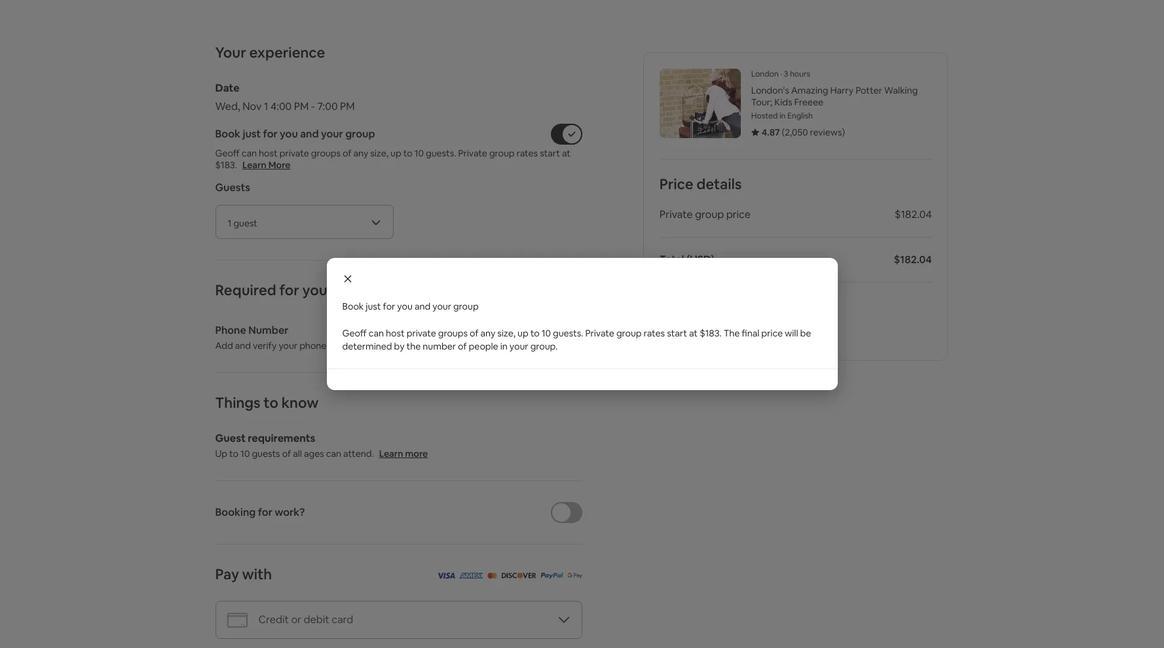 Task type: vqa. For each thing, say whether or not it's contained in the screenshot.
2 inside the Lakehouse Jazz group
no



Task type: describe. For each thing, give the bounding box(es) containing it.
7:00
[[317, 100, 338, 113]]

paypal image
[[541, 569, 564, 583]]

guest requirements up to 10 guests of all ages can attend. learn more
[[215, 432, 428, 460]]

can inside 'book just for you and your group geoff can host private groups of any size, up to 10 guests. private group rates start at $183. the final price will be determined by the number of people in your group.'
[[369, 327, 384, 339]]

kids
[[775, 96, 793, 108]]

all
[[293, 448, 302, 460]]

phone
[[300, 340, 327, 352]]

for right required
[[280, 281, 300, 300]]

start inside 'book just for you and your group geoff can host private groups of any size, up to 10 guests. private group rates start at $183. the final price will be determined by the number of people in your group.'
[[667, 327, 688, 339]]

with
[[242, 566, 272, 584]]

4.87 ( 2,050 reviews )
[[762, 127, 846, 138]]

of inside geoff can host private groups of any size, up to 10 guests. private group rates start at $183.
[[343, 147, 352, 159]]

american express card image
[[460, 569, 484, 583]]

up inside geoff can host private groups of any size, up to 10 guests. private group rates start at $183.
[[391, 147, 402, 159]]

phone
[[215, 324, 246, 338]]

and for book just for you and your group
[[300, 127, 319, 141]]

1 pm from the left
[[294, 100, 309, 113]]

2 discover card image from the top
[[501, 574, 537, 579]]

booking
[[215, 506, 256, 520]]

be
[[801, 327, 812, 339]]

your for phone number add and verify your phone number so airbnb can send you trip updates
[[279, 340, 298, 352]]

add inside "phone number add and verify your phone number so airbnb can send you trip updates"
[[215, 340, 233, 352]]

final
[[742, 327, 760, 339]]

total (usd)
[[660, 253, 715, 267]]

more inside guest requirements up to 10 guests of all ages can attend. learn more
[[405, 448, 428, 460]]

potter
[[856, 85, 883, 96]]

4:00
[[271, 100, 292, 113]]

determined
[[343, 341, 392, 352]]

wed,
[[215, 100, 240, 113]]

private inside geoff can host private groups of any size, up to 10 guests. private group rates start at $183.
[[459, 147, 488, 159]]

you inside "phone number add and verify your phone number so airbnb can send you trip updates"
[[446, 340, 461, 352]]

of left people at the bottom left of page
[[458, 341, 467, 352]]

amazing
[[792, 85, 829, 96]]

just for book just for you and your group geoff can host private groups of any size, up to 10 guests. private group rates start at $183. the final price will be determined by the number of people in your group.
[[366, 301, 381, 313]]

phone number add and verify your phone number so airbnb can send you trip updates
[[215, 324, 515, 352]]

london's
[[752, 85, 790, 96]]

book for book just for you and your group geoff can host private groups of any size, up to 10 guests. private group rates start at $183. the final price will be determined by the number of people in your group.
[[343, 301, 364, 313]]

0 horizontal spatial learn
[[243, 159, 267, 171]]

number inside 'book just for you and your group geoff can host private groups of any size, up to 10 guests. private group rates start at $183. the final price will be determined by the number of people in your group.'
[[423, 341, 456, 352]]

guests. inside 'book just for you and your group geoff can host private groups of any size, up to 10 guests. private group rates start at $183. the final price will be determined by the number of people in your group.'
[[553, 327, 584, 339]]

nonrefundable. learn more
[[660, 331, 793, 345]]

of inside guest requirements up to 10 guests of all ages can attend. learn more
[[282, 448, 291, 460]]

and inside "phone number add and verify your phone number so airbnb can send you trip updates"
[[235, 340, 251, 352]]

number inside "phone number add and verify your phone number so airbnb can send you trip updates"
[[329, 340, 362, 352]]

1 horizontal spatial more
[[767, 331, 793, 345]]

guests
[[215, 181, 250, 195]]

book just for you and your group geoff can host private groups of any size, up to 10 guests. private group rates start at $183. the final price will be determined by the number of people in your group.
[[343, 301, 814, 352]]

add inside button
[[554, 325, 572, 337]]

size, inside 'book just for you and your group geoff can host private groups of any size, up to 10 guests. private group rates start at $183. the final price will be determined by the number of people in your group.'
[[498, 327, 516, 339]]

just for book just for you and your group
[[243, 127, 261, 141]]

date wed, nov 1 4:00 pm - 7:00 pm
[[215, 81, 355, 113]]

for inside 'book just for you and your group geoff can host private groups of any size, up to 10 guests. private group rates start at $183. the final price will be determined by the number of people in your group.'
[[383, 301, 395, 313]]

private inside 'book just for you and your group geoff can host private groups of any size, up to 10 guests. private group rates start at $183. the final price will be determined by the number of people in your group.'
[[586, 327, 615, 339]]

paypal image
[[541, 574, 564, 579]]

·
[[781, 69, 783, 79]]

at inside geoff can host private groups of any size, up to 10 guests. private group rates start at $183.
[[562, 147, 571, 159]]

required
[[215, 281, 276, 300]]

people
[[469, 341, 499, 352]]

start inside geoff can host private groups of any size, up to 10 guests. private group rates start at $183.
[[540, 147, 560, 159]]

hosted
[[752, 111, 778, 121]]

1 visa card image from the top
[[437, 569, 456, 583]]

guest
[[215, 432, 246, 446]]

1
[[264, 100, 268, 113]]

nonrefundable.
[[660, 331, 735, 345]]

so
[[364, 340, 374, 352]]

price inside 'book just for you and your group geoff can host private groups of any size, up to 10 guests. private group rates start at $183. the final price will be determined by the number of people in your group.'
[[762, 327, 783, 339]]

groups inside 'book just for you and your group geoff can host private groups of any size, up to 10 guests. private group rates start at $183. the final price will be determined by the number of people in your group.'
[[438, 327, 468, 339]]

nov
[[243, 100, 262, 113]]

for down 1
[[263, 127, 278, 141]]

geoff inside 'book just for you and your group geoff can host private groups of any size, up to 10 guests. private group rates start at $183. the final price will be determined by the number of people in your group.'
[[343, 327, 367, 339]]

of up people at the bottom left of page
[[470, 327, 479, 339]]

)
[[843, 127, 846, 138]]

$183. inside geoff can host private groups of any size, up to 10 guests. private group rates start at $183.
[[215, 159, 237, 171]]

work?
[[275, 506, 305, 520]]

for left work?
[[258, 506, 273, 520]]

details
[[697, 175, 742, 193]]

private booking dialog
[[327, 259, 838, 390]]

harry
[[831, 85, 854, 96]]

your for book just for you and your group geoff can host private groups of any size, up to 10 guests. private group rates start at $183. the final price will be determined by the number of people in your group.
[[433, 301, 452, 313]]

up
[[215, 448, 227, 460]]

learn inside guest requirements up to 10 guests of all ages can attend. learn more
[[379, 448, 403, 460]]

your experience
[[215, 43, 325, 62]]

send
[[423, 340, 444, 352]]

(usd) button
[[687, 253, 715, 267]]

things to know
[[215, 394, 319, 412]]

size, inside geoff can host private groups of any size, up to 10 guests. private group rates start at $183.
[[371, 147, 389, 159]]

10 inside geoff can host private groups of any size, up to 10 guests. private group rates start at $183.
[[415, 147, 424, 159]]

private inside geoff can host private groups of any size, up to 10 guests. private group rates start at $183.
[[280, 147, 309, 159]]

verify
[[253, 340, 277, 352]]

by
[[394, 341, 405, 352]]

$182.04 for private group price
[[895, 208, 932, 222]]

london · 3 hours london's amazing harry potter walking tour; kids freeee hosted in english
[[752, 69, 918, 121]]

required for your trip
[[215, 281, 360, 300]]

book for book just for you and your group
[[215, 127, 241, 141]]

updates
[[480, 340, 515, 352]]

the
[[724, 327, 740, 339]]

4.87
[[762, 127, 780, 138]]

price
[[660, 175, 694, 193]]

number
[[249, 324, 289, 338]]

trip inside "phone number add and verify your phone number so airbnb can send you trip updates"
[[463, 340, 478, 352]]

airbnb
[[376, 340, 404, 352]]

2 visa card image from the top
[[437, 574, 456, 579]]



Task type: locate. For each thing, give the bounding box(es) containing it.
price left will
[[762, 327, 783, 339]]

3
[[784, 69, 789, 79]]

book inside 'book just for you and your group geoff can host private groups of any size, up to 10 guests. private group rates start at $183. the final price will be determined by the number of people in your group.'
[[343, 301, 364, 313]]

book
[[215, 127, 241, 141], [343, 301, 364, 313]]

just inside 'book just for you and your group geoff can host private groups of any size, up to 10 guests. private group rates start at $183. the final price will be determined by the number of people in your group.'
[[366, 301, 381, 313]]

1 number from the left
[[329, 340, 362, 352]]

you for book just for you and your group
[[280, 127, 298, 141]]

1 vertical spatial guests.
[[553, 327, 584, 339]]

0 vertical spatial add
[[554, 325, 572, 337]]

your
[[321, 127, 343, 141], [303, 281, 333, 300], [433, 301, 452, 313], [279, 340, 298, 352], [510, 341, 529, 352]]

0 horizontal spatial up
[[391, 147, 402, 159]]

group.
[[531, 341, 558, 352]]

just up "phone number add and verify your phone number so airbnb can send you trip updates"
[[366, 301, 381, 313]]

discover card image right mastercard icon
[[501, 574, 537, 579]]

discover card image right mastercard image
[[501, 569, 537, 583]]

pay
[[215, 566, 239, 584]]

american express card image
[[460, 574, 484, 579]]

experience
[[249, 43, 325, 62]]

for up airbnb
[[383, 301, 395, 313]]

and up the
[[415, 301, 431, 313]]

private inside 'book just for you and your group geoff can host private groups of any size, up to 10 guests. private group rates start at $183. the final price will be determined by the number of people in your group.'
[[407, 327, 436, 339]]

tour;
[[752, 96, 773, 108]]

more left be
[[767, 331, 793, 345]]

trip up "phone number add and verify your phone number so airbnb can send you trip updates"
[[336, 281, 360, 300]]

your
[[215, 43, 246, 62]]

and for book just for you and your group geoff can host private groups of any size, up to 10 guests. private group rates start at $183. the final price will be determined by the number of people in your group.
[[415, 301, 431, 313]]

private group price
[[660, 208, 751, 222]]

book up "phone number add and verify your phone number so airbnb can send you trip updates"
[[343, 301, 364, 313]]

pay with
[[215, 566, 272, 584]]

0 vertical spatial any
[[354, 147, 369, 159]]

in right people at the bottom left of page
[[501, 341, 508, 352]]

can up so
[[369, 327, 384, 339]]

more
[[767, 331, 793, 345], [405, 448, 428, 460]]

in inside london · 3 hours london's amazing harry potter walking tour; kids freeee hosted in english
[[780, 111, 786, 121]]

1 horizontal spatial learn
[[379, 448, 403, 460]]

1 horizontal spatial guests.
[[553, 327, 584, 339]]

can
[[242, 147, 257, 159], [369, 327, 384, 339], [406, 340, 421, 352], [326, 448, 342, 460]]

1 horizontal spatial price
[[762, 327, 783, 339]]

1 horizontal spatial number
[[423, 341, 456, 352]]

price
[[727, 208, 751, 222], [762, 327, 783, 339]]

0 vertical spatial groups
[[311, 147, 341, 159]]

visa card image
[[437, 569, 456, 583], [437, 574, 456, 579]]

your for book just for you and your group
[[321, 127, 343, 141]]

1 vertical spatial book
[[343, 301, 364, 313]]

learn more link
[[243, 159, 291, 171]]

1 horizontal spatial learn more link
[[737, 331, 793, 345]]

host inside 'book just for you and your group geoff can host private groups of any size, up to 10 guests. private group rates start at $183. the final price will be determined by the number of people in your group.'
[[386, 327, 405, 339]]

1 horizontal spatial at
[[690, 327, 698, 339]]

pm right 7:00
[[340, 100, 355, 113]]

1 vertical spatial just
[[366, 301, 381, 313]]

0 vertical spatial price
[[727, 208, 751, 222]]

the
[[407, 341, 421, 352]]

1 horizontal spatial private
[[586, 327, 615, 339]]

date
[[215, 81, 240, 95]]

visa card image left american express card icon
[[437, 574, 456, 579]]

0 vertical spatial 10
[[415, 147, 424, 159]]

10 inside guest requirements up to 10 guests of all ages can attend. learn more
[[241, 448, 250, 460]]

host inside geoff can host private groups of any size, up to 10 guests. private group rates start at $183.
[[259, 147, 278, 159]]

1 horizontal spatial any
[[481, 327, 496, 339]]

1 vertical spatial geoff
[[343, 327, 367, 339]]

rates inside 'book just for you and your group geoff can host private groups of any size, up to 10 guests. private group rates start at $183. the final price will be determined by the number of people in your group.'
[[644, 327, 665, 339]]

1 horizontal spatial size,
[[498, 327, 516, 339]]

0 vertical spatial guests.
[[426, 147, 457, 159]]

guests. inside geoff can host private groups of any size, up to 10 guests. private group rates start at $183.
[[426, 147, 457, 159]]

0 vertical spatial trip
[[336, 281, 360, 300]]

book just for you and your group
[[215, 127, 375, 141]]

1 horizontal spatial 10
[[415, 147, 424, 159]]

1 horizontal spatial up
[[518, 327, 529, 339]]

your up "phone"
[[303, 281, 333, 300]]

0 horizontal spatial book
[[215, 127, 241, 141]]

your down 7:00
[[321, 127, 343, 141]]

0 horizontal spatial $183.
[[215, 159, 237, 171]]

your inside "phone number add and verify your phone number so airbnb can send you trip updates"
[[279, 340, 298, 352]]

2 horizontal spatial and
[[415, 301, 431, 313]]

0 horizontal spatial add
[[215, 340, 233, 352]]

price down details on the top of page
[[727, 208, 751, 222]]

1 horizontal spatial pm
[[340, 100, 355, 113]]

your right verify
[[279, 340, 298, 352]]

attend.
[[344, 448, 374, 460]]

0 horizontal spatial host
[[259, 147, 278, 159]]

pm
[[294, 100, 309, 113], [340, 100, 355, 113]]

book down wed,
[[215, 127, 241, 141]]

0 vertical spatial host
[[259, 147, 278, 159]]

0 horizontal spatial geoff
[[215, 147, 240, 159]]

0 vertical spatial learn more link
[[737, 331, 793, 345]]

$183. inside 'book just for you and your group geoff can host private groups of any size, up to 10 guests. private group rates start at $183. the final price will be determined by the number of people in your group.'
[[700, 327, 722, 339]]

1 vertical spatial and
[[415, 301, 431, 313]]

0 vertical spatial learn
[[243, 159, 267, 171]]

1 horizontal spatial host
[[386, 327, 405, 339]]

2 horizontal spatial learn
[[737, 331, 765, 345]]

pm left - at the left of page
[[294, 100, 309, 113]]

1 vertical spatial add
[[215, 340, 233, 352]]

1 discover card image from the top
[[501, 569, 537, 583]]

trip left updates
[[463, 340, 478, 352]]

1 vertical spatial start
[[667, 327, 688, 339]]

0 horizontal spatial private
[[280, 147, 309, 159]]

0 horizontal spatial size,
[[371, 147, 389, 159]]

of
[[343, 147, 352, 159], [470, 327, 479, 339], [458, 341, 467, 352], [282, 448, 291, 460]]

1 vertical spatial in
[[501, 341, 508, 352]]

google pay image
[[568, 569, 582, 583]]

can inside geoff can host private groups of any size, up to 10 guests. private group rates start at $183.
[[242, 147, 257, 159]]

2 horizontal spatial private
[[660, 208, 693, 222]]

just down nov
[[243, 127, 261, 141]]

1 vertical spatial at
[[690, 327, 698, 339]]

learn left will
[[737, 331, 765, 345]]

private
[[459, 147, 488, 159], [660, 208, 693, 222], [586, 327, 615, 339]]

at
[[562, 147, 571, 159], [690, 327, 698, 339]]

2 vertical spatial learn
[[379, 448, 403, 460]]

to inside 'book just for you and your group geoff can host private groups of any size, up to 10 guests. private group rates start at $183. the final price will be determined by the number of people in your group.'
[[531, 327, 540, 339]]

2 vertical spatial 10
[[241, 448, 250, 460]]

0 vertical spatial $183.
[[215, 159, 237, 171]]

total
[[660, 253, 685, 267]]

you up by
[[397, 301, 413, 313]]

size,
[[371, 147, 389, 159], [498, 327, 516, 339]]

1 vertical spatial price
[[762, 327, 783, 339]]

london
[[752, 69, 779, 79]]

walking
[[885, 85, 918, 96]]

1 vertical spatial rates
[[644, 327, 665, 339]]

$182.04
[[895, 208, 932, 222], [895, 253, 932, 267]]

1 vertical spatial host
[[386, 327, 405, 339]]

0 horizontal spatial pm
[[294, 100, 309, 113]]

of down book just for you and your group
[[343, 147, 352, 159]]

can left more
[[242, 147, 257, 159]]

mastercard image
[[488, 569, 498, 583]]

price details
[[660, 175, 742, 193]]

2 pm from the left
[[340, 100, 355, 113]]

group inside geoff can host private groups of any size, up to 10 guests. private group rates start at $183.
[[490, 147, 515, 159]]

0 horizontal spatial private
[[459, 147, 488, 159]]

number right the
[[423, 341, 456, 352]]

0 vertical spatial geoff
[[215, 147, 240, 159]]

0 horizontal spatial you
[[280, 127, 298, 141]]

0 vertical spatial start
[[540, 147, 560, 159]]

for
[[263, 127, 278, 141], [280, 281, 300, 300], [383, 301, 395, 313], [258, 506, 273, 520]]

up
[[391, 147, 402, 159], [518, 327, 529, 339]]

private up the
[[407, 327, 436, 339]]

up inside 'book just for you and your group geoff can host private groups of any size, up to 10 guests. private group rates start at $183. the final price will be determined by the number of people in your group.'
[[518, 327, 529, 339]]

more right the attend.
[[405, 448, 428, 460]]

-
[[311, 100, 315, 113]]

1 horizontal spatial private
[[407, 327, 436, 339]]

$183. up guests
[[215, 159, 237, 171]]

0 horizontal spatial at
[[562, 147, 571, 159]]

learn more
[[243, 159, 291, 171]]

groups down book just for you and your group
[[311, 147, 341, 159]]

0 horizontal spatial learn more link
[[379, 448, 428, 460]]

of left 'all' at left
[[282, 448, 291, 460]]

can inside guest requirements up to 10 guests of all ages can attend. learn more
[[326, 448, 342, 460]]

more
[[269, 159, 291, 171]]

requirements
[[248, 432, 316, 446]]

0 vertical spatial private
[[459, 147, 488, 159]]

1 vertical spatial learn
[[737, 331, 765, 345]]

ages
[[304, 448, 324, 460]]

1 horizontal spatial trip
[[463, 340, 478, 352]]

(
[[782, 127, 785, 138]]

guests
[[252, 448, 280, 460]]

0 horizontal spatial trip
[[336, 281, 360, 300]]

freeee
[[795, 96, 824, 108]]

0 horizontal spatial any
[[354, 147, 369, 159]]

0 vertical spatial and
[[300, 127, 319, 141]]

0 horizontal spatial rates
[[517, 147, 538, 159]]

you inside 'book just for you and your group geoff can host private groups of any size, up to 10 guests. private group rates start at $183. the final price will be determined by the number of people in your group.'
[[397, 301, 413, 313]]

1 horizontal spatial start
[[667, 327, 688, 339]]

0 horizontal spatial 10
[[241, 448, 250, 460]]

host up by
[[386, 327, 405, 339]]

number
[[329, 340, 362, 352], [423, 341, 456, 352]]

1 vertical spatial size,
[[498, 327, 516, 339]]

$183. left the at bottom
[[700, 327, 722, 339]]

(usd)
[[687, 253, 715, 267]]

add down phone
[[215, 340, 233, 352]]

groups inside geoff can host private groups of any size, up to 10 guests. private group rates start at $183.
[[311, 147, 341, 159]]

discover card image
[[501, 569, 537, 583], [501, 574, 537, 579]]

can right ages
[[326, 448, 342, 460]]

0 vertical spatial size,
[[371, 147, 389, 159]]

groups up send
[[438, 327, 468, 339]]

add
[[554, 325, 572, 337], [215, 340, 233, 352]]

2 horizontal spatial 10
[[542, 327, 551, 339]]

1 vertical spatial private
[[660, 208, 693, 222]]

you
[[280, 127, 298, 141], [397, 301, 413, 313], [446, 340, 461, 352]]

can right by
[[406, 340, 421, 352]]

1 horizontal spatial just
[[366, 301, 381, 313]]

to inside guest requirements up to 10 guests of all ages can attend. learn more
[[229, 448, 239, 460]]

google pay image
[[568, 574, 582, 579]]

your up send
[[433, 301, 452, 313]]

$182.04 for total
[[895, 253, 932, 267]]

and
[[300, 127, 319, 141], [415, 301, 431, 313], [235, 340, 251, 352]]

2 vertical spatial you
[[446, 340, 461, 352]]

learn more link left be
[[737, 331, 793, 345]]

to
[[404, 147, 413, 159], [531, 327, 540, 339], [264, 394, 279, 412], [229, 448, 239, 460]]

0 horizontal spatial guests.
[[426, 147, 457, 159]]

1 vertical spatial more
[[405, 448, 428, 460]]

add up group.
[[554, 325, 572, 337]]

geoff up guests
[[215, 147, 240, 159]]

0 horizontal spatial and
[[235, 340, 251, 352]]

groups
[[311, 147, 341, 159], [438, 327, 468, 339]]

visa card image left american express card image
[[437, 569, 456, 583]]

2 vertical spatial private
[[586, 327, 615, 339]]

0 horizontal spatial in
[[501, 341, 508, 352]]

2 vertical spatial and
[[235, 340, 251, 352]]

0 vertical spatial up
[[391, 147, 402, 159]]

and down phone
[[235, 340, 251, 352]]

1 horizontal spatial geoff
[[343, 327, 367, 339]]

2 horizontal spatial you
[[446, 340, 461, 352]]

in down 'kids'
[[780, 111, 786, 121]]

0 vertical spatial more
[[767, 331, 793, 345]]

2,050
[[785, 127, 809, 138]]

0 horizontal spatial groups
[[311, 147, 341, 159]]

1 horizontal spatial groups
[[438, 327, 468, 339]]

at inside 'book just for you and your group geoff can host private groups of any size, up to 10 guests. private group rates start at $183. the final price will be determined by the number of people in your group.'
[[690, 327, 698, 339]]

your left group.
[[510, 341, 529, 352]]

private down book just for you and your group
[[280, 147, 309, 159]]

1 vertical spatial groups
[[438, 327, 468, 339]]

1 vertical spatial any
[[481, 327, 496, 339]]

you down the 4:00
[[280, 127, 298, 141]]

0 horizontal spatial price
[[727, 208, 751, 222]]

mastercard image
[[488, 574, 498, 579]]

any
[[354, 147, 369, 159], [481, 327, 496, 339]]

geoff up determined
[[343, 327, 367, 339]]

can inside "phone number add and verify your phone number so airbnb can send you trip updates"
[[406, 340, 421, 352]]

number left so
[[329, 340, 362, 352]]

hours
[[791, 69, 811, 79]]

host down book just for you and your group
[[259, 147, 278, 159]]

you right send
[[446, 340, 461, 352]]

geoff can host private groups of any size, up to 10 guests. private group rates start at $183.
[[215, 147, 573, 171]]

in inside 'book just for you and your group geoff can host private groups of any size, up to 10 guests. private group rates start at $183. the final price will be determined by the number of people in your group.'
[[501, 341, 508, 352]]

0 vertical spatial private
[[280, 147, 309, 159]]

booking for work?
[[215, 506, 305, 520]]

geoff inside geoff can host private groups of any size, up to 10 guests. private group rates start at $183.
[[215, 147, 240, 159]]

reviews
[[811, 127, 843, 138]]

trip
[[336, 281, 360, 300], [463, 340, 478, 352]]

and down - at the left of page
[[300, 127, 319, 141]]

0 vertical spatial you
[[280, 127, 298, 141]]

english
[[788, 111, 813, 121]]

1 horizontal spatial and
[[300, 127, 319, 141]]

to inside geoff can host private groups of any size, up to 10 guests. private group rates start at $183.
[[404, 147, 413, 159]]

1 vertical spatial learn more link
[[379, 448, 428, 460]]

rates inside geoff can host private groups of any size, up to 10 guests. private group rates start at $183.
[[517, 147, 538, 159]]

just
[[243, 127, 261, 141], [366, 301, 381, 313]]

1 vertical spatial up
[[518, 327, 529, 339]]

things
[[215, 394, 261, 412]]

and inside 'book just for you and your group geoff can host private groups of any size, up to 10 guests. private group rates start at $183. the final price will be determined by the number of people in your group.'
[[415, 301, 431, 313]]

learn right the attend.
[[379, 448, 403, 460]]

10 inside 'book just for you and your group geoff can host private groups of any size, up to 10 guests. private group rates start at $183. the final price will be determined by the number of people in your group.'
[[542, 327, 551, 339]]

0 horizontal spatial more
[[405, 448, 428, 460]]

1 horizontal spatial rates
[[644, 327, 665, 339]]

learn more link right the attend.
[[379, 448, 428, 460]]

any inside geoff can host private groups of any size, up to 10 guests. private group rates start at $183.
[[354, 147, 369, 159]]

add button
[[543, 320, 582, 342]]

0 vertical spatial just
[[243, 127, 261, 141]]

0 horizontal spatial number
[[329, 340, 362, 352]]

will
[[785, 327, 799, 339]]

1 vertical spatial you
[[397, 301, 413, 313]]

learn
[[243, 159, 267, 171], [737, 331, 765, 345], [379, 448, 403, 460]]

2 number from the left
[[423, 341, 456, 352]]

learn left more
[[243, 159, 267, 171]]

geoff
[[215, 147, 240, 159], [343, 327, 367, 339]]

any inside 'book just for you and your group geoff can host private groups of any size, up to 10 guests. private group rates start at $183. the final price will be determined by the number of people in your group.'
[[481, 327, 496, 339]]

you for book just for you and your group geoff can host private groups of any size, up to 10 guests. private group rates start at $183. the final price will be determined by the number of people in your group.
[[397, 301, 413, 313]]

know
[[282, 394, 319, 412]]

1 vertical spatial $182.04
[[895, 253, 932, 267]]

private
[[280, 147, 309, 159], [407, 327, 436, 339]]



